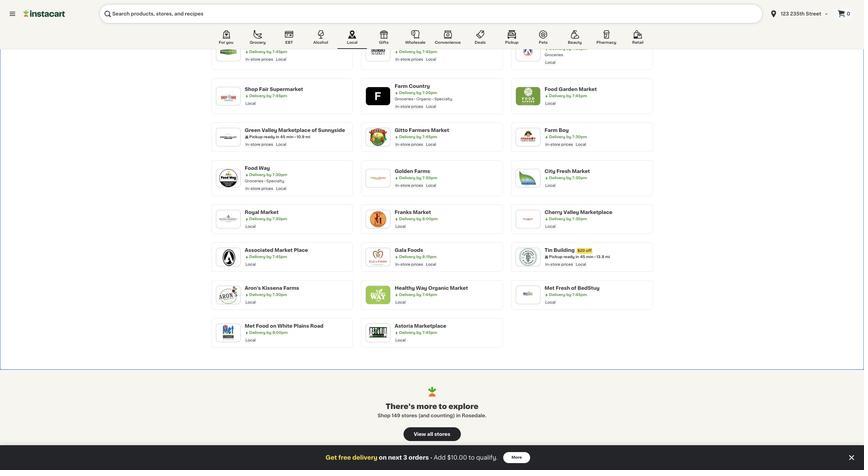 Task type: locate. For each thing, give the bounding box(es) containing it.
met right met food on white plains road logo
[[245, 324, 255, 329]]

0 vertical spatial min
[[286, 135, 294, 139]]

all
[[427, 433, 433, 437]]

valley right cherry
[[564, 210, 579, 215]]

met
[[545, 286, 555, 291], [245, 324, 255, 329]]

retail
[[633, 41, 644, 45]]

local inside button
[[347, 41, 358, 45]]

associated supermarket logo image
[[519, 43, 537, 61]]

0 vertical spatial delivery by 8:00pm
[[399, 217, 438, 221]]

7:45pm down the astoria marketplace
[[422, 331, 437, 335]]

by for food way
[[267, 173, 272, 177]]

local down pets
[[546, 61, 556, 65]]

shop left fair on the left
[[245, 87, 258, 92]]

2 horizontal spatial pickup
[[549, 255, 563, 259]]

7:45pm down gitto farmers market at top
[[422, 135, 437, 139]]

stores down "there's" in the bottom of the page
[[402, 414, 417, 419]]

delivery by 7:45pm for food garden market
[[549, 94, 587, 98]]

7:45pm down shop fair supermarket
[[272, 94, 287, 98]]

1 horizontal spatial groceries
[[395, 97, 414, 101]]

cherry
[[545, 210, 563, 215]]

in-store prices local
[[246, 58, 286, 61], [396, 58, 436, 61], [396, 105, 436, 109], [246, 143, 286, 147], [396, 143, 436, 147], [546, 143, 586, 147], [396, 184, 436, 188], [246, 187, 286, 191], [396, 263, 436, 267], [546, 263, 586, 267]]

retail button
[[623, 29, 653, 49]]

by for met fresh of bedstuy
[[567, 293, 572, 297]]

marketplace logo image
[[219, 43, 237, 61]]

1 horizontal spatial pickup
[[505, 41, 519, 45]]

gifts
[[379, 41, 389, 45]]

prices for gitto farmers market
[[411, 143, 423, 147]]

ready down the 'green valley marketplace of sunnyside'
[[264, 135, 275, 139]]

local left dumbo market logo in the left top of the page
[[347, 41, 358, 45]]

by for farm boy
[[567, 135, 572, 139]]

local down 8:15pm
[[426, 263, 436, 267]]

valley for cherry
[[564, 210, 579, 215]]

7:30pm for golden farms
[[422, 176, 437, 180]]

0 horizontal spatial associated
[[245, 248, 274, 253]]

kissena
[[262, 286, 282, 291]]

deals
[[475, 41, 486, 45]]

1 vertical spatial organic
[[428, 286, 449, 291]]

to up counting)
[[439, 404, 447, 411]]

for
[[219, 41, 225, 45]]

by for farm country
[[417, 91, 422, 95]]

of
[[312, 128, 317, 133], [571, 286, 577, 291]]

delivery for farm country
[[399, 91, 416, 95]]

view all stores button
[[404, 428, 461, 442]]

0 vertical spatial associated
[[545, 40, 574, 45]]

2 vertical spatial groceries
[[245, 179, 264, 183]]

in- down golden
[[396, 184, 401, 188]]

in- down farm boy
[[546, 143, 551, 147]]

groceries down pets
[[545, 53, 564, 57]]

fresh
[[557, 169, 571, 174], [556, 286, 570, 291]]

by for gitto farmers market
[[417, 135, 422, 139]]

store down the delivery by 8:15pm
[[401, 263, 410, 267]]

1 vertical spatial fresh
[[556, 286, 570, 291]]

7:30pm for associated supermarket
[[572, 47, 587, 51]]

0 horizontal spatial farms
[[283, 286, 299, 291]]

farms right the 'kissena' at bottom left
[[283, 286, 299, 291]]

by for cherry valley marketplace
[[567, 217, 572, 221]]

0 horizontal spatial valley
[[262, 128, 277, 133]]

2 vertical spatial pickup
[[549, 255, 563, 259]]

1 horizontal spatial stores
[[434, 433, 451, 437]]

8:00pm for market
[[422, 217, 438, 221]]

1 vertical spatial met
[[245, 324, 255, 329]]

in inside there's more to explore shop 149 stores (and counting) in rosedale.
[[456, 414, 461, 419]]

delivery for gala foods
[[399, 255, 416, 259]]

by for royal market
[[267, 217, 272, 221]]

in- for marketplace
[[246, 58, 251, 61]]

1 horizontal spatial farm
[[545, 128, 558, 133]]

1 vertical spatial shop
[[378, 414, 391, 419]]

in- for gitto farmers market
[[396, 143, 401, 147]]

0 horizontal spatial stores
[[402, 414, 417, 419]]

delivery by 7:30pm for royal market
[[249, 217, 287, 221]]

1 horizontal spatial ready
[[564, 255, 575, 259]]

delivery by 8:00pm
[[399, 217, 438, 221], [249, 331, 288, 335]]

mi
[[306, 135, 310, 139], [605, 255, 610, 259]]

green valley marketplace of sunnyside logo image
[[219, 128, 237, 146]]

0 vertical spatial pickup ready in 45 min
[[249, 135, 294, 139]]

met fresh of bedstuy
[[545, 286, 600, 291]]

0 horizontal spatial on
[[270, 324, 276, 329]]

0 vertical spatial in
[[276, 135, 279, 139]]

convenience
[[435, 41, 461, 45]]

in- down "tin"
[[546, 263, 551, 267]]

delivery by 7:30pm for associated supermarket
[[549, 47, 587, 51]]

local down city
[[546, 184, 556, 188]]

1 vertical spatial pickup
[[249, 135, 263, 139]]

1 vertical spatial stores
[[434, 433, 451, 437]]

None search field
[[99, 4, 763, 23]]

3
[[403, 456, 407, 461]]

delivery for royal market
[[249, 217, 266, 221]]

1 horizontal spatial 45
[[580, 255, 585, 259]]

in-store prices local down the green
[[246, 143, 286, 147]]

7:45pm for met fresh of bedstuy
[[572, 293, 587, 297]]

delivery for associated supermarket
[[549, 47, 566, 51]]

1 vertical spatial way
[[416, 286, 427, 291]]

associated for associated supermarket
[[545, 40, 574, 45]]

1 horizontal spatial way
[[416, 286, 427, 291]]

1 vertical spatial to
[[469, 456, 475, 461]]

fresh for city
[[557, 169, 571, 174]]

45 down $20
[[580, 255, 585, 259]]

to inside get free delivery on next 3 orders • add $10.00 to qualify.
[[469, 456, 475, 461]]

$20
[[578, 249, 585, 253]]

to
[[439, 404, 447, 411], [469, 456, 475, 461]]

7:45pm down met fresh of bedstuy
[[572, 293, 587, 297]]

in- down the green
[[246, 143, 251, 147]]

store down the grocery
[[251, 58, 261, 61]]

0 vertical spatial valley
[[262, 128, 277, 133]]

0 horizontal spatial min
[[286, 135, 294, 139]]

supermarket
[[575, 40, 608, 45], [270, 87, 303, 92]]

city
[[545, 169, 556, 174]]

in- down "gala"
[[396, 263, 401, 267]]

0 vertical spatial farms
[[415, 169, 430, 174]]

1 horizontal spatial associated
[[545, 40, 574, 45]]

0 horizontal spatial 8:00pm
[[272, 331, 288, 335]]

delivery by 7:45pm down associated market place
[[249, 255, 287, 259]]

7:30pm for cherry valley marketplace
[[572, 217, 587, 221]]

1 horizontal spatial 8:00pm
[[422, 217, 438, 221]]

food garden market
[[545, 87, 597, 92]]

pickup inside button
[[505, 41, 519, 45]]

associated
[[545, 40, 574, 45], [245, 248, 274, 253]]

1 horizontal spatial mi
[[605, 255, 610, 259]]

0 vertical spatial supermarket
[[575, 40, 608, 45]]

45 for 10.9 mi
[[280, 135, 285, 139]]

2 horizontal spatial groceries
[[545, 53, 564, 57]]

pickup down "tin"
[[549, 255, 563, 259]]

0 horizontal spatial pickup
[[249, 135, 263, 139]]

valley right the green
[[262, 128, 277, 133]]

prices up food way
[[261, 143, 273, 147]]

min for 13.8
[[586, 255, 594, 259]]

delivery for franks market
[[399, 217, 416, 221]]

market
[[415, 43, 433, 48], [579, 87, 597, 92], [431, 128, 449, 133], [572, 169, 590, 174], [261, 210, 279, 215], [413, 210, 431, 215], [275, 248, 293, 253], [450, 286, 468, 291]]

1 horizontal spatial to
[[469, 456, 475, 461]]

groceries
[[545, 53, 564, 57], [395, 97, 414, 101], [245, 179, 264, 183]]

delivery by 7:30pm for golden farms
[[399, 176, 437, 180]]

local right the associated market place logo
[[246, 263, 256, 267]]

store down golden
[[401, 184, 410, 188]]

1 horizontal spatial shop
[[378, 414, 391, 419]]

delivery by 7:45pm
[[249, 50, 287, 54], [399, 50, 437, 54], [249, 94, 287, 98], [549, 94, 587, 98], [399, 135, 437, 139], [249, 255, 287, 259], [399, 293, 437, 297], [549, 293, 587, 297], [399, 331, 437, 335]]

0 horizontal spatial way
[[259, 166, 270, 171]]

1 vertical spatial 8:00pm
[[272, 331, 288, 335]]

0 horizontal spatial farm
[[395, 84, 408, 89]]

1 vertical spatial groceries
[[395, 97, 414, 101]]

delivery by 7:30pm
[[549, 3, 587, 7], [549, 47, 587, 51], [399, 91, 437, 95], [549, 135, 587, 139], [249, 173, 287, 177], [399, 176, 437, 180], [549, 176, 587, 180], [249, 217, 287, 221], [549, 217, 587, 221], [249, 293, 287, 297]]

astoria marketplace logo image
[[369, 324, 387, 342]]

2 vertical spatial food
[[256, 324, 269, 329]]

1 vertical spatial of
[[571, 286, 577, 291]]

local down groceries specialty
[[276, 187, 286, 191]]

1 horizontal spatial in
[[456, 414, 461, 419]]

delivery by 7:30pm for aron's kissena farms
[[249, 293, 287, 297]]

gitto
[[395, 128, 408, 133]]

8:00pm down met food on white plains road
[[272, 331, 288, 335]]

1 vertical spatial delivery by 8:00pm
[[249, 331, 288, 335]]

tin building logo image
[[519, 248, 537, 266]]

1 vertical spatial on
[[379, 456, 387, 461]]

0 vertical spatial of
[[312, 128, 317, 133]]

way for food
[[259, 166, 270, 171]]

0 vertical spatial stores
[[402, 414, 417, 419]]

0 horizontal spatial specialty
[[266, 179, 284, 183]]

local down franks
[[396, 225, 406, 229]]

food left garden at top
[[545, 87, 558, 92]]

7:45pm for astoria marketplace
[[422, 331, 437, 335]]

on left next
[[379, 456, 387, 461]]

0 horizontal spatial supermarket
[[270, 87, 303, 92]]

gala
[[395, 248, 407, 253]]

1 horizontal spatial min
[[586, 255, 594, 259]]

mi for 13.8 mi
[[605, 255, 610, 259]]

1 vertical spatial mi
[[605, 255, 610, 259]]

1 horizontal spatial specialty
[[435, 97, 452, 101]]

1 vertical spatial supermarket
[[270, 87, 303, 92]]

organic down 8:15pm
[[428, 286, 449, 291]]

delivery by 8:00pm for market
[[399, 217, 438, 221]]

building
[[554, 248, 575, 253]]

store down gitto
[[401, 143, 410, 147]]

store down farm boy
[[551, 143, 560, 147]]

local down cherry
[[546, 225, 556, 229]]

1 horizontal spatial pickup ready in 45 min
[[549, 255, 594, 259]]

by for astoria marketplace
[[417, 331, 422, 335]]

store for gitto farmers market
[[401, 143, 410, 147]]

1 vertical spatial in
[[576, 255, 579, 259]]

0 vertical spatial 8:00pm
[[422, 217, 438, 221]]

in- for golden farms
[[396, 184, 401, 188]]

get free delivery on next 3 orders • add $10.00 to qualify.
[[326, 455, 498, 461]]

0 horizontal spatial in
[[276, 135, 279, 139]]

met food on white plains road
[[245, 324, 324, 329]]

in-store prices local down golden farms
[[396, 184, 436, 188]]

in-store prices local down dumbo market
[[396, 58, 436, 61]]

in-store prices local down the grocery
[[246, 58, 286, 61]]

franks market logo image
[[369, 211, 387, 228]]

local right the shop fair supermarket logo
[[246, 102, 256, 106]]

1 vertical spatial farms
[[283, 286, 299, 291]]

delivery for food garden market
[[549, 94, 566, 98]]

1 vertical spatial specialty
[[266, 179, 284, 183]]

gala foods logo image
[[369, 248, 387, 266]]

on
[[270, 324, 276, 329], [379, 456, 387, 461]]

0 vertical spatial ready
[[264, 135, 275, 139]]

prices down farmers
[[411, 143, 423, 147]]

7:30pm for royal market
[[272, 217, 287, 221]]

alcohol button
[[306, 29, 336, 49]]

free
[[339, 456, 351, 461]]

1 vertical spatial min
[[586, 255, 594, 259]]

0 horizontal spatial 45
[[280, 135, 285, 139]]

1 horizontal spatial valley
[[564, 210, 579, 215]]

local button
[[338, 29, 367, 49]]

local down groceries organic specialty
[[426, 105, 436, 109]]

7:45pm
[[272, 50, 287, 54], [422, 50, 437, 54], [272, 94, 287, 98], [572, 94, 587, 98], [422, 135, 437, 139], [272, 255, 287, 259], [422, 293, 437, 297], [572, 293, 587, 297], [422, 331, 437, 335]]

store for dumbo market
[[401, 58, 410, 61]]

prices down the delivery by 8:15pm
[[411, 263, 423, 267]]

store for farm boy
[[551, 143, 560, 147]]

add
[[434, 456, 446, 461]]

delivery by 7:45pm down dumbo market
[[399, 50, 437, 54]]

of left sunnyside
[[312, 128, 317, 133]]

dumbo
[[395, 43, 414, 48]]

delivery by 7:45pm down met fresh of bedstuy
[[549, 293, 587, 297]]

0 horizontal spatial groceries
[[245, 179, 264, 183]]

ready
[[264, 135, 275, 139], [564, 255, 575, 259]]

for you button
[[211, 29, 241, 49]]

prices down boy
[[561, 143, 573, 147]]

aron's kissena farms
[[245, 286, 299, 291]]

in down explore
[[456, 414, 461, 419]]

road
[[310, 324, 324, 329]]

pickup for 10.9 mi
[[249, 135, 263, 139]]

7:45pm down shop categories "tab list"
[[422, 50, 437, 54]]

1 vertical spatial 45
[[580, 255, 585, 259]]

royal market logo image
[[219, 211, 237, 228]]

45
[[280, 135, 285, 139], [580, 255, 585, 259]]

pickup
[[505, 41, 519, 45], [249, 135, 263, 139], [549, 255, 563, 259]]

groceries organic specialty
[[395, 97, 452, 101]]

1 horizontal spatial farms
[[415, 169, 430, 174]]

delivery by 8:00pm for food
[[249, 331, 288, 335]]

0 vertical spatial food
[[545, 87, 558, 92]]

in down $20
[[576, 255, 579, 259]]

45 for 13.8 mi
[[580, 255, 585, 259]]

you
[[226, 41, 234, 45]]

min down off
[[586, 255, 594, 259]]

in-store prices local down boy
[[546, 143, 586, 147]]

store down dumbo
[[401, 58, 410, 61]]

pickup left associated supermarket logo
[[505, 41, 519, 45]]

1 horizontal spatial met
[[545, 286, 555, 291]]

1 vertical spatial ready
[[564, 255, 575, 259]]

green
[[245, 128, 261, 133]]

farm left boy
[[545, 128, 558, 133]]

mi right 13.8
[[605, 255, 610, 259]]

food garden market logo image
[[519, 87, 537, 105]]

food for food way
[[245, 166, 258, 171]]

delivery for gitto farmers market
[[399, 135, 416, 139]]

way for healthy
[[416, 286, 427, 291]]

1 vertical spatial pickup ready in 45 min
[[549, 255, 594, 259]]

0 horizontal spatial of
[[312, 128, 317, 133]]

food left white
[[256, 324, 269, 329]]

met right met fresh of bedstuy logo
[[545, 286, 555, 291]]

groceries down food way
[[245, 179, 264, 183]]

min down the 'green valley marketplace of sunnyside'
[[286, 135, 294, 139]]

in-store prices local down the delivery by 8:15pm
[[396, 263, 436, 267]]

sunnyside
[[318, 128, 345, 133]]

0 horizontal spatial to
[[439, 404, 447, 411]]

delivery by 7:45pm down garden at top
[[549, 94, 587, 98]]

by inside delivery by 7:30pm link
[[567, 3, 572, 7]]

0 vertical spatial to
[[439, 404, 447, 411]]

farm country
[[395, 84, 430, 89]]

in for 13.8 mi
[[576, 255, 579, 259]]

gala foods
[[395, 248, 423, 253]]

delivery by 7:45pm down the astoria marketplace
[[399, 331, 437, 335]]

0 vertical spatial mi
[[306, 135, 310, 139]]

0 button
[[833, 7, 856, 21]]

to inside there's more to explore shop 149 stores (and counting) in rosedale.
[[439, 404, 447, 411]]

7:30pm
[[572, 3, 587, 7], [572, 47, 587, 51], [422, 91, 437, 95], [572, 135, 587, 139], [272, 173, 287, 177], [422, 176, 437, 180], [572, 176, 587, 180], [272, 217, 287, 221], [572, 217, 587, 221], [272, 293, 287, 297]]

pharmacy button
[[592, 29, 621, 49]]

in- down dumbo
[[396, 58, 401, 61]]

alcohol
[[313, 41, 328, 45]]

13.8
[[597, 255, 605, 259]]

min
[[286, 135, 294, 139], [586, 255, 594, 259]]

groceries for groceries
[[545, 53, 564, 57]]

by for shop fair supermarket
[[267, 94, 272, 98]]

convenience button
[[432, 29, 464, 49]]

7:45pm for associated market place
[[272, 255, 287, 259]]

delivery for shop fair supermarket
[[249, 94, 266, 98]]

prices for green valley marketplace of sunnyside
[[261, 143, 273, 147]]

specialty
[[435, 97, 452, 101], [266, 179, 284, 183]]

prices for marketplace
[[261, 58, 273, 61]]

in-store prices local for gala foods
[[396, 263, 436, 267]]

0 vertical spatial met
[[545, 286, 555, 291]]

0 horizontal spatial mi
[[306, 135, 310, 139]]

to right $10.00
[[469, 456, 475, 461]]

7:30pm for aron's kissena farms
[[272, 293, 287, 297]]

0 horizontal spatial met
[[245, 324, 255, 329]]

stores right all
[[434, 433, 451, 437]]

valley
[[262, 128, 277, 133], [564, 210, 579, 215]]

1 horizontal spatial delivery by 8:00pm
[[399, 217, 438, 221]]

of left bedstuy
[[571, 286, 577, 291]]

1 vertical spatial farm
[[545, 128, 558, 133]]

2 vertical spatial in
[[456, 414, 461, 419]]

farms right golden
[[415, 169, 430, 174]]

counting)
[[431, 414, 455, 419]]

0 vertical spatial groceries
[[545, 53, 564, 57]]

pickup ready in 45 min down the green
[[249, 135, 294, 139]]

1 vertical spatial food
[[245, 166, 258, 171]]

aron's
[[245, 286, 261, 291]]

delivery by 8:00pm down franks market
[[399, 217, 438, 221]]

7:45pm down 'ebt'
[[272, 50, 287, 54]]

shop inside there's more to explore shop 149 stores (and counting) in rosedale.
[[378, 414, 391, 419]]

groceries for groceries specialty
[[245, 179, 264, 183]]

8:15pm
[[422, 255, 437, 259]]

food up groceries specialty
[[245, 166, 258, 171]]

by for food garden market
[[567, 94, 572, 98]]

7:45pm for food garden market
[[572, 94, 587, 98]]

garden
[[559, 87, 578, 92]]

45 down the 'green valley marketplace of sunnyside'
[[280, 135, 285, 139]]

in
[[276, 135, 279, 139], [576, 255, 579, 259], [456, 414, 461, 419]]

golden
[[395, 169, 413, 174]]

0 horizontal spatial delivery by 8:00pm
[[249, 331, 288, 335]]

pickup ready in 45 min down tin building $20 off
[[549, 255, 594, 259]]

explore
[[449, 404, 479, 411]]

organic
[[416, 97, 432, 101], [428, 286, 449, 291]]

by
[[567, 3, 572, 7], [567, 47, 572, 51], [267, 50, 272, 54], [417, 50, 422, 54], [417, 91, 422, 95], [267, 94, 272, 98], [567, 94, 572, 98], [417, 135, 422, 139], [567, 135, 572, 139], [267, 173, 272, 177], [417, 176, 422, 180], [567, 176, 572, 180], [267, 217, 272, 221], [417, 217, 422, 221], [567, 217, 572, 221], [267, 255, 272, 259], [417, 255, 422, 259], [267, 293, 272, 297], [417, 293, 422, 297], [567, 293, 572, 297], [267, 331, 272, 335], [417, 331, 422, 335]]

0 vertical spatial 45
[[280, 135, 285, 139]]

golden farms logo image
[[369, 169, 387, 187]]

0 vertical spatial way
[[259, 166, 270, 171]]

7:45pm for healthy way organic market
[[422, 293, 437, 297]]

on inside get free delivery on next 3 orders • add $10.00 to qualify.
[[379, 456, 387, 461]]

1 vertical spatial valley
[[564, 210, 579, 215]]

Search field
[[99, 4, 763, 23]]

local down the 'green valley marketplace of sunnyside'
[[276, 143, 286, 147]]

prices down groceries specialty
[[261, 187, 273, 191]]

way right healthy
[[416, 286, 427, 291]]

(and
[[419, 414, 430, 419]]

by for aron's kissena farms
[[267, 293, 272, 297]]

0 vertical spatial farm
[[395, 84, 408, 89]]

in- down the grocery
[[246, 58, 251, 61]]

7:45pm down associated market place
[[272, 255, 287, 259]]

delivery by 7:45pm down the "healthy way organic market" at the bottom of page
[[399, 293, 437, 297]]

1 vertical spatial associated
[[245, 248, 274, 253]]

stores inside there's more to explore shop 149 stores (and counting) in rosedale.
[[402, 414, 417, 419]]

organic down country
[[416, 97, 432, 101]]

1 horizontal spatial on
[[379, 456, 387, 461]]

7:45pm down food garden market
[[572, 94, 587, 98]]

0 vertical spatial pickup
[[505, 41, 519, 45]]

store for golden farms
[[401, 184, 410, 188]]

8:00pm down franks market
[[422, 217, 438, 221]]

view
[[414, 433, 426, 437]]



Task type: describe. For each thing, give the bounding box(es) containing it.
delivery for aron's kissena farms
[[249, 293, 266, 297]]

prices down tin building $20 off
[[561, 263, 573, 267]]

beauty
[[568, 41, 582, 45]]

by for met food on white plains road
[[267, 331, 272, 335]]

farm for farm country
[[395, 84, 408, 89]]

149
[[392, 414, 401, 419]]

met for met fresh of bedstuy
[[545, 286, 555, 291]]

store down groceries specialty
[[251, 187, 261, 191]]

associated for associated market place
[[245, 248, 274, 253]]

delivery by 7:45pm for associated market place
[[249, 255, 287, 259]]

delivery by 7:45pm for marketplace
[[249, 50, 287, 54]]

dumbo market logo image
[[369, 43, 387, 61]]

pets
[[539, 41, 548, 45]]

in- for dumbo market
[[396, 58, 401, 61]]

city fresh market
[[545, 169, 590, 174]]

delivery for healthy way organic market
[[399, 293, 416, 297]]

for you
[[219, 41, 234, 45]]

local down 'ebt'
[[276, 58, 286, 61]]

astoria marketplace
[[395, 324, 446, 329]]

food way
[[245, 166, 270, 171]]

franks market
[[395, 210, 431, 215]]

grocery button
[[243, 29, 273, 49]]

7:30pm for city fresh market
[[572, 176, 587, 180]]

groceries specialty
[[245, 179, 284, 183]]

deals button
[[466, 29, 495, 49]]

delivery for marketplace
[[249, 50, 266, 54]]

golden farms
[[395, 169, 430, 174]]

by for gala foods
[[417, 255, 422, 259]]

7:30pm for farm country
[[422, 91, 437, 95]]

grocery
[[250, 41, 266, 45]]

met for met food on white plains road
[[245, 324, 255, 329]]

healthy way organic market
[[395, 286, 468, 291]]

met fresh of bedstuy logo image
[[519, 286, 537, 304]]

prices for dumbo market
[[411, 58, 423, 61]]

in-store prices local for marketplace
[[246, 58, 286, 61]]

delivery by 7:30pm for city fresh market
[[549, 176, 587, 180]]

in-store prices local for farm boy
[[546, 143, 586, 147]]

healthy
[[395, 286, 415, 291]]

7:45pm for gitto farmers market
[[422, 135, 437, 139]]

mi for 10.9 mi
[[306, 135, 310, 139]]

0 vertical spatial specialty
[[435, 97, 452, 101]]

delivery by 7:45pm for met fresh of bedstuy
[[549, 293, 587, 297]]

shop fair supermarket
[[245, 87, 303, 92]]

qualify.
[[476, 456, 498, 461]]

1 horizontal spatial supermarket
[[575, 40, 608, 45]]

delivery by 7:45pm for healthy way organic market
[[399, 293, 437, 297]]

associated market place
[[245, 248, 308, 253]]

plains
[[294, 324, 309, 329]]

dumbo market
[[395, 43, 433, 48]]

more
[[417, 404, 437, 411]]

store for green valley marketplace of sunnyside
[[251, 143, 261, 147]]

local down golden farms
[[426, 184, 436, 188]]

delivery for food way
[[249, 173, 266, 177]]

delivery for farm boy
[[549, 135, 566, 139]]

local down astoria
[[396, 339, 406, 343]]

tin building $20 off
[[545, 248, 592, 253]]

in- down groceries specialty
[[246, 187, 251, 191]]

gitto farmers market
[[395, 128, 449, 133]]

white
[[278, 324, 293, 329]]

in- for farm boy
[[546, 143, 551, 147]]

0 horizontal spatial shop
[[245, 87, 258, 92]]

local right met fresh of bedstuy logo
[[546, 301, 556, 305]]

view all stores
[[414, 433, 451, 437]]

boy
[[559, 128, 569, 133]]

country
[[409, 84, 430, 89]]

next
[[388, 456, 402, 461]]

groceries for groceries organic specialty
[[395, 97, 414, 101]]

in- for green valley marketplace of sunnyside
[[246, 143, 251, 147]]

min for 10.9
[[286, 135, 294, 139]]

aron's kissena farms logo image
[[219, 286, 237, 304]]

local up 'city fresh market'
[[576, 143, 586, 147]]

•
[[430, 455, 433, 461]]

ebt button
[[274, 29, 304, 49]]

ebt
[[285, 41, 293, 45]]

delivery for astoria marketplace
[[399, 331, 416, 335]]

off
[[586, 249, 592, 253]]

delivery by 7:45pm for gitto farmers market
[[399, 135, 437, 139]]

more button
[[503, 453, 530, 464]]

city fresh market logo image
[[519, 169, 537, 187]]

tin
[[545, 248, 553, 253]]

valley for green
[[262, 128, 277, 133]]

store down groceries organic specialty
[[401, 105, 410, 109]]

shop categories tab list
[[211, 29, 653, 49]]

in-store prices local for gitto farmers market
[[396, 143, 436, 147]]

treatment tracker modal dialog
[[0, 446, 864, 471]]

stores inside view all stores button
[[434, 433, 451, 437]]

ready for 13.8
[[564, 255, 575, 259]]

instacart image
[[23, 10, 65, 18]]

delivery for cherry valley marketplace
[[549, 217, 566, 221]]

gifts button
[[369, 29, 399, 49]]

store down "tin"
[[551, 263, 560, 267]]

there's more to explore shop 149 stores (and counting) in rosedale.
[[378, 404, 487, 419]]

franks
[[395, 210, 412, 215]]

in- for gala foods
[[396, 263, 401, 267]]

7:30pm inside delivery by 7:30pm link
[[572, 3, 587, 7]]

by for associated supermarket
[[567, 47, 572, 51]]

local down "royal"
[[246, 225, 256, 229]]

healthy way organic market logo image
[[369, 286, 387, 304]]

associated supermarket
[[545, 40, 608, 45]]

7:45pm for marketplace
[[272, 50, 287, 54]]

in-store prices local for dumbo market
[[396, 58, 436, 61]]

13.8 mi
[[597, 255, 610, 259]]

delivery for associated market place
[[249, 255, 266, 259]]

123 235th street button
[[766, 4, 833, 23]]

cherry valley marketplace logo image
[[519, 211, 537, 228]]

123 235th street
[[781, 11, 822, 16]]

in-store prices local down groceries organic specialty
[[396, 105, 436, 109]]

pickup for 13.8 mi
[[549, 255, 563, 259]]

green valley marketplace of sunnyside
[[245, 128, 345, 133]]

pets button
[[529, 29, 558, 49]]

0
[[847, 11, 851, 16]]

10.9 mi
[[297, 135, 310, 139]]

pickup ready in 45 min for 10.9 mi
[[249, 135, 294, 139]]

7:30pm for farm boy
[[572, 135, 587, 139]]

gitto farmers market logo image
[[369, 128, 387, 146]]

delivery by 7:45pm for shop fair supermarket
[[249, 94, 287, 98]]

delivery by 7:30pm for food way
[[249, 173, 287, 177]]

food way logo image
[[219, 169, 237, 187]]

prices down groceries organic specialty
[[411, 105, 423, 109]]

ready for 10.9
[[264, 135, 275, 139]]

bedstuy
[[578, 286, 600, 291]]

local right food garden market logo
[[546, 102, 556, 106]]

local down $20
[[576, 263, 586, 267]]

123 235th street button
[[770, 4, 829, 23]]

prices for golden farms
[[411, 184, 423, 188]]

local right met food on white plains road logo
[[246, 339, 256, 343]]

more
[[512, 456, 522, 460]]

cherry valley marketplace
[[545, 210, 613, 215]]

foods
[[408, 248, 423, 253]]

0 vertical spatial organic
[[416, 97, 432, 101]]

associated market place logo image
[[219, 248, 237, 266]]

10.9
[[297, 135, 305, 139]]

farm for farm boy
[[545, 128, 558, 133]]

in-store prices local down groceries specialty
[[246, 187, 286, 191]]

1 horizontal spatial of
[[571, 286, 577, 291]]

in- right the farm country logo
[[396, 105, 401, 109]]

beauty button
[[560, 29, 590, 49]]

pickup ready in 45 min for 13.8 mi
[[549, 255, 594, 259]]

by for marketplace
[[267, 50, 272, 54]]

7:30pm for food way
[[272, 173, 287, 177]]

shop fair supermarket logo image
[[219, 87, 237, 105]]

met food on white plains road logo image
[[219, 324, 237, 342]]

view all stores link
[[404, 428, 461, 442]]

by for associated market place
[[267, 255, 272, 259]]

in-store prices local for golden farms
[[396, 184, 436, 188]]

delivery by 7:30pm link
[[511, 0, 653, 26]]

by for golden farms
[[417, 176, 422, 180]]

by for dumbo market
[[417, 50, 422, 54]]

fair
[[259, 87, 269, 92]]

wholesale button
[[401, 29, 430, 49]]

delivery by 7:30pm for farm country
[[399, 91, 437, 95]]

there's
[[386, 404, 415, 411]]

delivery by 7:45pm for dumbo market
[[399, 50, 437, 54]]

local down gitto farmers market at top
[[426, 143, 436, 147]]

delivery by 8:15pm
[[399, 255, 437, 259]]

wholesale
[[405, 41, 426, 45]]

in-store prices local down building
[[546, 263, 586, 267]]

$10.00
[[447, 456, 467, 461]]

farm country logo image
[[369, 87, 387, 105]]

delivery
[[352, 456, 378, 461]]

by for city fresh market
[[567, 176, 572, 180]]

pickup button
[[497, 29, 527, 49]]

farm boy logo image
[[519, 128, 537, 146]]

street
[[806, 11, 822, 16]]

local down healthy
[[396, 301, 406, 305]]

by for franks market
[[417, 217, 422, 221]]

farm boy
[[545, 128, 569, 133]]

prices for farm boy
[[561, 143, 573, 147]]

delivery for dumbo market
[[399, 50, 416, 54]]

delivery for met fresh of bedstuy
[[549, 293, 566, 297]]

delivery by 7:30pm for cherry valley marketplace
[[549, 217, 587, 221]]

delivery for met food on white plains road
[[249, 331, 266, 335]]

fresh for met
[[556, 286, 570, 291]]

in-store prices local for green valley marketplace of sunnyside
[[246, 143, 286, 147]]

235th
[[791, 11, 805, 16]]

local down shop categories "tab list"
[[426, 58, 436, 61]]

royal
[[245, 210, 259, 215]]

royal market
[[245, 210, 279, 215]]

orders
[[409, 456, 429, 461]]

by for healthy way organic market
[[417, 293, 422, 297]]

local down aron's
[[246, 301, 256, 305]]

0 vertical spatial on
[[270, 324, 276, 329]]



Task type: vqa. For each thing, say whether or not it's contained in the screenshot.


